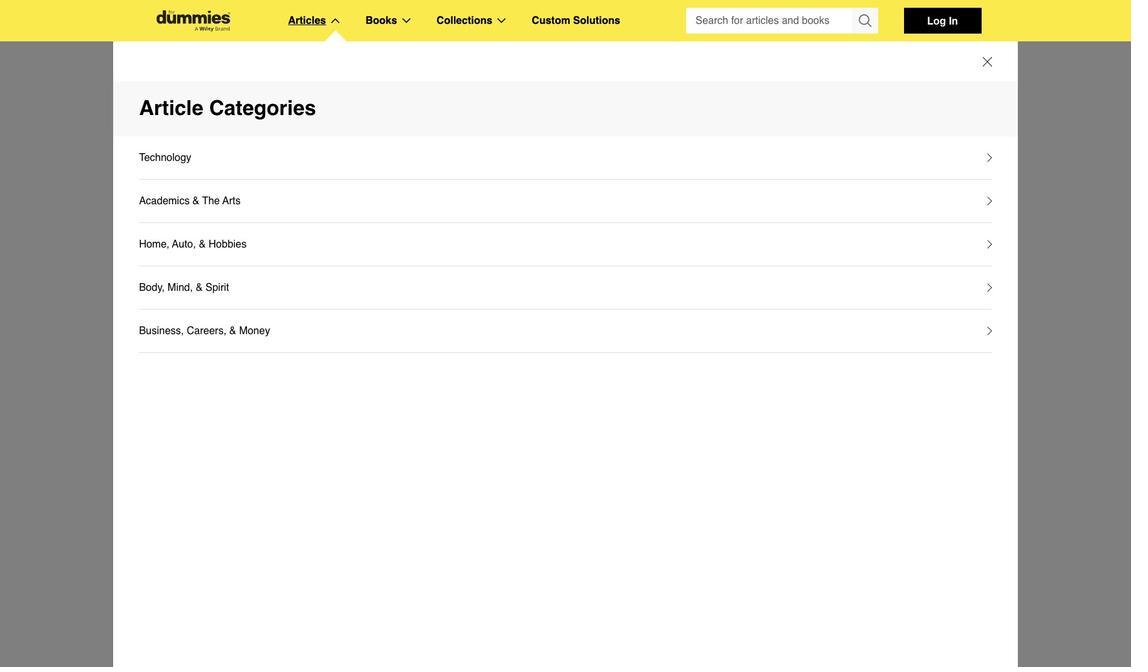 Task type: locate. For each thing, give the bounding box(es) containing it.
2 open sub-categories image from the top
[[988, 240, 992, 249]]

& for auto,
[[199, 239, 206, 250]]

1 horizontal spatial a
[[360, 179, 366, 191]]

a right or on the left of page
[[360, 179, 366, 191]]

confessed
[[267, 179, 314, 191]]

the
[[260, 196, 275, 208]]

& left money
[[229, 325, 236, 337]]

read
[[197, 228, 220, 239]]

or
[[348, 179, 357, 191]]

more
[[222, 228, 245, 239]]

& left spirit
[[196, 282, 203, 294]]

body,
[[139, 282, 165, 294]]

open sub-categories image inside home, auto, & hobbies button
[[988, 240, 992, 249]]

techie
[[317, 179, 345, 191]]

business, careers, & money link
[[139, 323, 270, 340]]

0 vertical spatial open sub-categories image
[[988, 197, 992, 206]]

auto,
[[172, 239, 196, 250]]

academics
[[139, 195, 190, 207]]

business, careers, & money button
[[139, 310, 992, 353]]

3 open sub-categories image from the top
[[988, 327, 992, 336]]

open sub-categories image for academics & the arts
[[988, 197, 992, 206]]

& for careers,
[[229, 325, 236, 337]]

&
[[193, 195, 199, 207], [199, 239, 206, 250], [196, 282, 203, 294], [229, 325, 236, 337]]

categories
[[209, 96, 316, 120]]

open sub-categories image
[[988, 153, 992, 162], [988, 283, 992, 292]]

open sub-categories image inside body, mind, & spirit button
[[988, 283, 992, 292]]

latest
[[278, 196, 302, 208]]

academics & the arts link
[[139, 193, 241, 210]]

open sub-categories image
[[988, 197, 992, 206], [988, 240, 992, 249], [988, 327, 992, 336]]

open sub-categories image inside technology button
[[988, 153, 992, 162]]

2 open sub-categories image from the top
[[988, 283, 992, 292]]

2 vertical spatial open sub-categories image
[[988, 327, 992, 336]]

cookie consent banner dialog
[[0, 621, 1132, 668]]

spirit
[[206, 282, 229, 294]]

open sub-categories image inside the business, careers, & money button
[[988, 327, 992, 336]]

group
[[686, 8, 878, 34]]

2 a from the left
[[360, 179, 366, 191]]

& down read
[[199, 239, 206, 250]]

open sub-categories image inside academics & the arts button
[[988, 197, 992, 206]]

open collections list image
[[498, 18, 506, 23]]

dummies
[[429, 179, 473, 191]]

the
[[202, 195, 220, 207]]

1 a from the left
[[239, 179, 245, 191]]

home,
[[139, 239, 170, 250]]

a
[[239, 179, 245, 191], [360, 179, 366, 191]]

in
[[949, 14, 958, 27]]

you
[[166, 196, 183, 208]]

1 open sub-categories image from the top
[[988, 153, 992, 162]]

articles
[[288, 15, 326, 27]]

a left self-
[[239, 179, 245, 191]]

home, auto, & hobbies button
[[139, 223, 992, 267]]

build digital skills
[[164, 116, 345, 139]]

build digital skills list item
[[150, 67, 999, 281]]

1 open sub-categories image from the top
[[988, 197, 992, 206]]

1 vertical spatial open sub-categories image
[[988, 283, 992, 292]]

technology
[[139, 152, 191, 164]]

open sub-categories image for home, auto, & hobbies
[[988, 240, 992, 249]]

0 vertical spatial open sub-categories image
[[988, 153, 992, 162]]

arts
[[223, 195, 241, 207]]

academics & the arts button
[[139, 180, 992, 223]]

business, careers, & money
[[139, 325, 270, 337]]

log
[[927, 14, 946, 27]]

technology link
[[139, 149, 191, 166]]

logo image
[[150, 10, 236, 31]]

home, auto, & hobbies
[[139, 239, 247, 250]]

1 vertical spatial open sub-categories image
[[988, 240, 992, 249]]

log in link
[[904, 8, 982, 34]]

hobbies
[[209, 239, 247, 250]]

Search for articles and books text field
[[686, 8, 854, 34]]

0 horizontal spatial a
[[239, 179, 245, 191]]

article categories
[[139, 96, 316, 120]]

books
[[366, 15, 397, 27]]

open book categories image
[[402, 18, 411, 23]]

read more
[[197, 228, 245, 239]]

body, mind, & spirit link
[[139, 279, 229, 296]]



Task type: describe. For each thing, give the bounding box(es) containing it.
home, auto, & hobbies link
[[139, 236, 247, 253]]

you're
[[208, 179, 236, 191]]

build
[[164, 116, 216, 139]]

self-
[[248, 179, 267, 191]]

open article categories image
[[331, 18, 340, 23]]

mind,
[[168, 282, 193, 294]]

skills
[[291, 116, 345, 139]]

body, mind, & spirit button
[[139, 267, 992, 310]]

whether
[[166, 179, 205, 191]]

& left 'the' at top left
[[193, 195, 199, 207]]

get
[[186, 196, 200, 208]]

money
[[239, 325, 270, 337]]

body, mind, & spirit
[[139, 282, 229, 294]]

custom solutions link
[[532, 12, 621, 29]]

technology.
[[305, 196, 357, 208]]

about
[[232, 196, 257, 208]]

read more link
[[166, 221, 276, 246]]

helps
[[476, 179, 501, 191]]

& for mind,
[[196, 282, 203, 294]]

newbie,
[[391, 179, 427, 191]]

collections
[[437, 15, 493, 27]]

custom
[[532, 15, 571, 27]]

total
[[368, 179, 388, 191]]

technology button
[[139, 137, 992, 180]]

business,
[[139, 325, 184, 337]]

log in
[[927, 14, 958, 27]]

digital
[[222, 116, 285, 139]]

smart
[[203, 196, 229, 208]]

whether you're a self-confessed techie or a total newbie, dummies helps you get smart about the latest technology.
[[166, 179, 501, 208]]

article
[[139, 96, 203, 120]]

open sub-categories image for business, careers, & money
[[988, 327, 992, 336]]

academics & the arts
[[139, 195, 241, 207]]

careers,
[[187, 325, 226, 337]]

custom solutions
[[532, 15, 621, 27]]

solutions
[[573, 15, 621, 27]]

open sub-categories image for body, mind, & spirit
[[988, 283, 992, 292]]

open sub-categories image for technology
[[988, 153, 992, 162]]



Task type: vqa. For each thing, say whether or not it's contained in the screenshot.
THE "HOW TO WRITE PROMPTS FOR CHATGPT" in the bottom of the page
no



